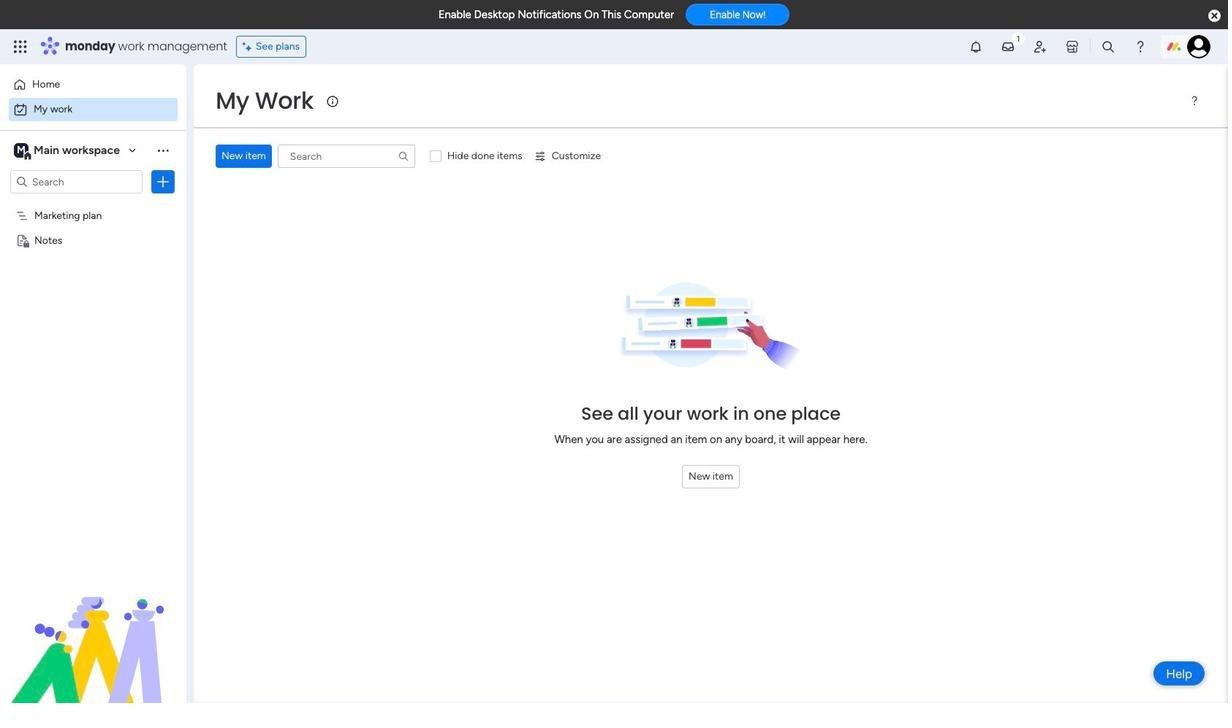 Task type: vqa. For each thing, say whether or not it's contained in the screenshot.
the left Close image
no



Task type: describe. For each thing, give the bounding box(es) containing it.
lottie animation element
[[0, 556, 186, 704]]

search image
[[397, 151, 409, 162]]

monday marketplace image
[[1065, 39, 1080, 54]]

1 image
[[1012, 30, 1025, 46]]

Search in workspace field
[[31, 174, 122, 190]]

see plans image
[[242, 39, 256, 55]]

2 vertical spatial option
[[0, 202, 186, 205]]

workspace selection element
[[14, 142, 122, 161]]

menu image
[[1189, 95, 1200, 107]]

1 vertical spatial option
[[9, 98, 178, 121]]

workspace image
[[14, 143, 29, 159]]

search everything image
[[1101, 39, 1115, 54]]

kendall parks image
[[1187, 35, 1210, 58]]

help image
[[1133, 39, 1148, 54]]



Task type: locate. For each thing, give the bounding box(es) containing it.
invite members image
[[1033, 39, 1047, 54]]

0 vertical spatial option
[[9, 73, 178, 96]]

welcome to my work feature image image
[[618, 283, 803, 372]]

workspace options image
[[156, 143, 170, 158]]

notifications image
[[969, 39, 983, 54]]

dapulse close image
[[1208, 9, 1221, 23]]

update feed image
[[1001, 39, 1015, 54]]

None search field
[[278, 145, 415, 168]]

Filter dashboard by text search field
[[278, 145, 415, 168]]

lottie animation image
[[0, 556, 186, 704]]

options image
[[156, 175, 170, 189]]

list box
[[0, 200, 186, 450]]

select product image
[[13, 39, 28, 54]]

private board image
[[15, 233, 29, 247]]

option
[[9, 73, 178, 96], [9, 98, 178, 121], [0, 202, 186, 205]]



